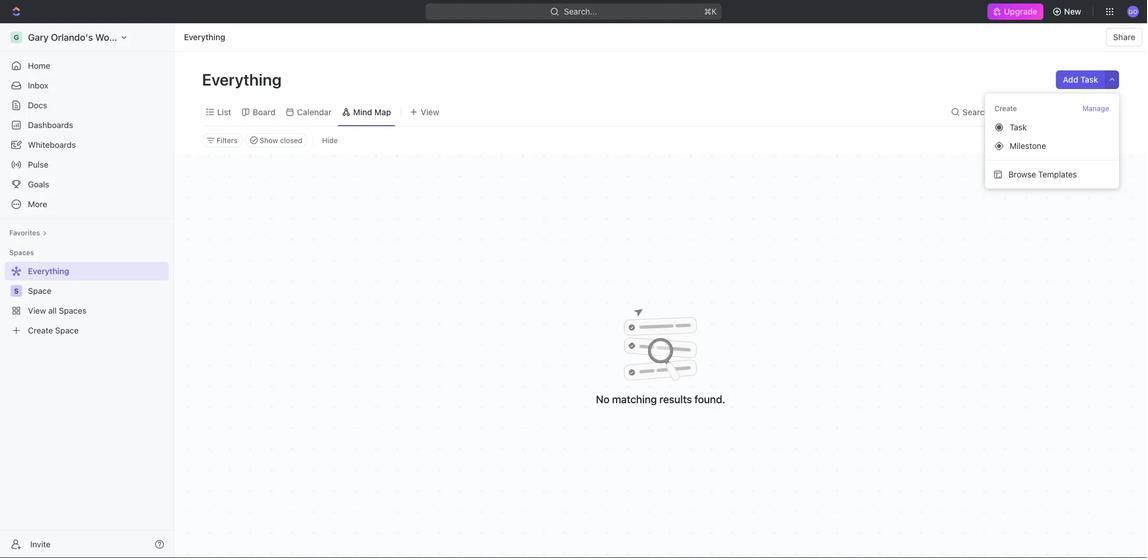 Task type: locate. For each thing, give the bounding box(es) containing it.
whiteboards link
[[5, 136, 169, 154]]

0 vertical spatial everything
[[184, 32, 225, 42]]

create
[[995, 104, 1017, 112]]

new button
[[1048, 2, 1089, 21]]

templates
[[1039, 170, 1077, 179]]

0 vertical spatial hide
[[1010, 107, 1027, 117]]

docs
[[28, 100, 47, 110]]

customize button
[[1033, 104, 1093, 120]]

share button
[[1107, 28, 1143, 47]]

closed
[[280, 136, 302, 144]]

board
[[253, 107, 276, 117]]

inbox
[[28, 81, 48, 90]]

inbox link
[[5, 76, 169, 95]]

1 vertical spatial hide
[[322, 136, 338, 144]]

hide up milestone
[[1010, 107, 1027, 117]]

search button
[[948, 104, 993, 120]]

task right add
[[1081, 75, 1099, 84]]

tree
[[5, 262, 169, 340]]

goals link
[[5, 175, 169, 194]]

manage button
[[1082, 103, 1110, 114]]

0 vertical spatial task
[[1081, 75, 1099, 84]]

dashboards link
[[5, 116, 169, 135]]

task inside button
[[1010, 123, 1027, 132]]

no matching results found.
[[596, 393, 726, 406]]

1 vertical spatial task
[[1010, 123, 1027, 132]]

Search tasks... text field
[[1002, 132, 1119, 149]]

upgrade
[[1004, 7, 1038, 16]]

1 horizontal spatial task
[[1081, 75, 1099, 84]]

browse templates button
[[990, 165, 1115, 184]]

everything
[[184, 32, 225, 42], [202, 70, 285, 89]]

task
[[1081, 75, 1099, 84], [1010, 123, 1027, 132]]

hide button
[[318, 133, 342, 147]]

browse
[[1009, 170, 1036, 179]]

hide down the calendar
[[322, 136, 338, 144]]

browse templates
[[1009, 170, 1077, 179]]

search...
[[564, 7, 597, 16]]

hide
[[1010, 107, 1027, 117], [322, 136, 338, 144]]

task button
[[990, 118, 1115, 137]]

search
[[963, 107, 990, 117]]

0 horizontal spatial task
[[1010, 123, 1027, 132]]

1 vertical spatial everything
[[202, 70, 285, 89]]

customize
[[1048, 107, 1089, 117]]

0 horizontal spatial hide
[[322, 136, 338, 144]]

add task button
[[1056, 70, 1106, 89]]

show closed button
[[245, 133, 308, 147]]

add
[[1063, 75, 1079, 84]]

task down hide dropdown button
[[1010, 123, 1027, 132]]

upgrade link
[[988, 3, 1044, 20]]

home
[[28, 61, 50, 70]]

mind
[[353, 107, 372, 117]]

milestone button
[[990, 137, 1115, 156]]

results
[[660, 393, 692, 406]]

1 horizontal spatial hide
[[1010, 107, 1027, 117]]



Task type: vqa. For each thing, say whether or not it's contained in the screenshot.
the rightmost Team Space, , element
no



Task type: describe. For each thing, give the bounding box(es) containing it.
add task
[[1063, 75, 1099, 84]]

tree inside sidebar navigation
[[5, 262, 169, 340]]

hide inside dropdown button
[[1010, 107, 1027, 117]]

found.
[[695, 393, 726, 406]]

⌘k
[[704, 7, 717, 16]]

board link
[[250, 104, 276, 120]]

docs link
[[5, 96, 169, 115]]

share
[[1114, 32, 1136, 42]]

favorites
[[9, 229, 40, 237]]

show closed
[[260, 136, 302, 144]]

invite
[[30, 540, 51, 550]]

list
[[217, 107, 231, 117]]

spaces
[[9, 249, 34, 257]]

calendar
[[297, 107, 332, 117]]

milestone
[[1010, 141, 1046, 151]]

sidebar navigation
[[0, 23, 174, 559]]

mind map link
[[351, 104, 391, 120]]

everything link
[[181, 30, 228, 44]]

task inside button
[[1081, 75, 1099, 84]]

show
[[260, 136, 278, 144]]

goals
[[28, 180, 49, 189]]

pulse
[[28, 160, 48, 170]]

dashboards
[[28, 120, 73, 130]]

list link
[[215, 104, 231, 120]]

hide inside button
[[322, 136, 338, 144]]

no
[[596, 393, 610, 406]]

matching
[[612, 393, 657, 406]]

hide button
[[996, 104, 1031, 120]]

new
[[1065, 7, 1082, 16]]

manage
[[1083, 104, 1110, 112]]

home link
[[5, 57, 169, 75]]

favorites button
[[5, 226, 52, 240]]

map
[[375, 107, 391, 117]]

mind map
[[353, 107, 391, 117]]

calendar link
[[295, 104, 332, 120]]

pulse link
[[5, 156, 169, 174]]

whiteboards
[[28, 140, 76, 150]]



